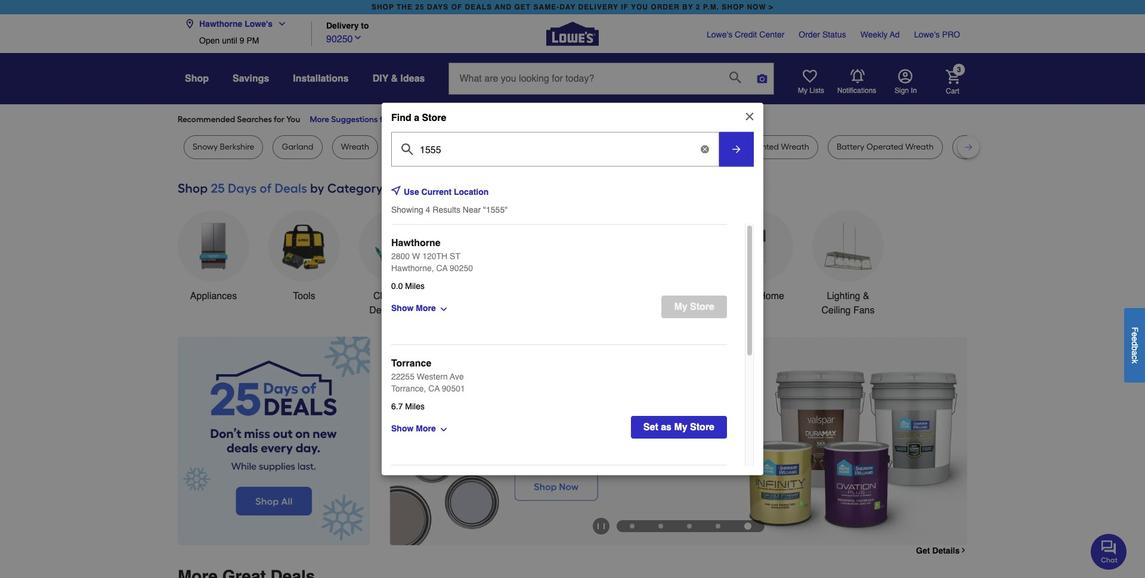 Task type: vqa. For each thing, say whether or not it's contained in the screenshot.
129 tear
no



Task type: describe. For each thing, give the bounding box(es) containing it.
chevron down image
[[273, 19, 287, 29]]

b
[[1130, 346, 1140, 351]]

use current location
[[404, 187, 489, 197]]

smart
[[731, 291, 756, 302]]

battery operated wreath
[[837, 142, 934, 152]]

set
[[643, 422, 658, 433]]

miles for hawthorne
[[405, 282, 425, 291]]

cart
[[946, 87, 959, 95]]

xmas for xmas tree
[[961, 142, 983, 152]]

to
[[361, 21, 369, 31]]

shop the 25 days of deals and get same-day delivery if you order by 2 p.m. shop now > link
[[369, 0, 776, 14]]

as
[[661, 422, 672, 433]]

scroll to item #5 element
[[732, 523, 763, 530]]

chat invite button image
[[1091, 534, 1127, 570]]

90501
[[442, 384, 465, 394]]

now
[[747, 3, 766, 11]]

berkshire
[[220, 142, 254, 152]]

suggestions
[[331, 115, 378, 125]]

torrance link
[[391, 357, 431, 371]]

current
[[421, 187, 452, 197]]

xmas wreath
[[671, 142, 723, 152]]

& for diy
[[391, 73, 398, 84]]

tools button
[[268, 211, 340, 304]]

of
[[451, 3, 462, 11]]

tools
[[293, 291, 315, 302]]

showing                                      4                                     results near "1555"
[[391, 205, 508, 215]]

ceiling
[[822, 305, 851, 316]]

lighted wreath
[[750, 142, 809, 152]]

2
[[696, 3, 701, 11]]

pro
[[942, 30, 960, 39]]

set as my store button
[[631, 416, 727, 439]]

3
[[957, 66, 961, 74]]

you for recommended searches for you
[[286, 115, 300, 125]]

xmas for xmas wreath
[[671, 142, 692, 152]]

ad
[[890, 30, 900, 39]]

shop
[[185, 73, 209, 84]]

day
[[560, 3, 576, 11]]

searches
[[237, 115, 272, 125]]

shop 25 days of deals by category image
[[178, 178, 967, 198]]

f e e d b a c k button
[[1124, 308, 1145, 383]]

order status
[[799, 30, 846, 39]]

chevron down image
[[353, 33, 362, 42]]

garland
[[282, 142, 313, 152]]

2 e from the top
[[1130, 337, 1140, 341]]

0 vertical spatial store
[[422, 112, 446, 123]]

0 vertical spatial a
[[414, 112, 419, 123]]

snowy
[[193, 142, 218, 152]]

order status link
[[799, 29, 846, 41]]

lowe's pro
[[914, 30, 960, 39]]

more suggestions for you
[[310, 115, 406, 125]]

find a store
[[391, 112, 446, 123]]

in
[[911, 86, 917, 95]]

1 vertical spatial store
[[690, 302, 715, 313]]

5 wreath from the left
[[905, 142, 934, 152]]

d
[[1130, 341, 1140, 346]]

lowe's credit center
[[707, 30, 785, 39]]

show more for torrance
[[391, 424, 436, 433]]

6.7 miles
[[391, 402, 425, 412]]

hawthorne for hawthorne 2800 w 120th st hawthorne, ca 90250
[[391, 238, 441, 249]]

hawthorne 2800 w 120th st hawthorne, ca 90250
[[391, 238, 473, 273]]

2 vertical spatial my
[[674, 422, 688, 433]]

the
[[397, 3, 413, 11]]

prelit
[[397, 142, 416, 152]]

get
[[916, 546, 930, 556]]

sign
[[895, 86, 909, 95]]

show more for hawthorne
[[391, 303, 436, 313]]

find
[[391, 112, 411, 123]]

xmas tree
[[961, 142, 1001, 152]]

bathroom
[[646, 291, 688, 302]]

center
[[759, 30, 785, 39]]

lowe's pro link
[[914, 29, 960, 41]]

you for more suggestions for you
[[392, 115, 406, 125]]

my store
[[674, 302, 715, 313]]

lighted
[[750, 142, 779, 152]]

decorations
[[369, 305, 420, 316]]

torrance
[[391, 358, 431, 369]]

show for torrance
[[391, 424, 414, 433]]

prelit wreath
[[397, 142, 446, 152]]

get
[[514, 3, 531, 11]]

25
[[415, 3, 425, 11]]

recommended searches for you heading
[[178, 114, 967, 126]]

wreath for prelit wreath
[[418, 142, 446, 152]]

smart home
[[731, 291, 784, 302]]

sign in
[[895, 86, 917, 95]]

smart home button
[[722, 211, 793, 304]]

ave
[[450, 372, 464, 382]]

lowe's inside button
[[245, 19, 273, 29]]

gps image
[[391, 186, 401, 195]]

wreath for xmas wreath
[[694, 142, 723, 152]]

chevron right image inside more suggestions for you link
[[406, 115, 416, 125]]

my lists link
[[798, 69, 824, 95]]

ca inside torrance 22255 western ave torrance, ca 90501
[[428, 384, 440, 394]]

location image
[[185, 19, 194, 29]]

credit
[[735, 30, 757, 39]]

days
[[427, 3, 449, 11]]

9
[[240, 36, 244, 45]]

tree
[[985, 142, 1001, 152]]

order
[[799, 30, 820, 39]]

and
[[495, 3, 512, 11]]

search image
[[730, 71, 742, 83]]

lowe's home improvement lists image
[[803, 69, 817, 84]]

2 shop from the left
[[722, 3, 744, 11]]

pm
[[247, 36, 259, 45]]

lists
[[810, 86, 824, 95]]

same-
[[534, 3, 560, 11]]

open until 9 pm
[[199, 36, 259, 45]]



Task type: locate. For each thing, give the bounding box(es) containing it.
1 horizontal spatial chevron right image
[[960, 547, 967, 555]]

2 miles from the top
[[405, 402, 425, 412]]

>
[[769, 3, 774, 11]]

a bucket of h g t v by sherwin williams paint, a bucket of valspar paint and a can of valspar paint. image
[[389, 337, 967, 546]]

hawthorne lowe's
[[199, 19, 273, 29]]

1 horizontal spatial hawthorne
[[391, 238, 441, 249]]

close image
[[744, 111, 756, 123]]

0 vertical spatial show more
[[391, 303, 436, 313]]

3 wreath from the left
[[694, 142, 723, 152]]

1 show more from the top
[[391, 303, 436, 313]]

0 horizontal spatial lowe's
[[245, 19, 273, 29]]

more for hawthorne
[[416, 303, 436, 313]]

xmas
[[671, 142, 692, 152], [961, 142, 983, 152]]

0 vertical spatial hawthorne
[[199, 19, 242, 29]]

ca down western
[[428, 384, 440, 394]]

for left find
[[380, 115, 390, 125]]

2 show from the top
[[391, 424, 414, 433]]

hawthorne up w
[[391, 238, 441, 249]]

my store button
[[662, 296, 727, 318]]

1 vertical spatial show
[[391, 424, 414, 433]]

lowe's up the pm
[[245, 19, 273, 29]]

hawthorne inside "hawthorne 2800 w 120th st hawthorne, ca 90250"
[[391, 238, 441, 249]]

you up garland at left top
[[286, 115, 300, 125]]

recommended searches for you
[[178, 115, 300, 125]]

deals
[[465, 3, 492, 11]]

ca down 120th
[[436, 264, 448, 273]]

lowe's home improvement cart image
[[946, 69, 960, 84]]

& inside diy & ideas button
[[391, 73, 398, 84]]

miles right 0.0
[[405, 282, 425, 291]]

show down 6.7
[[391, 424, 414, 433]]

1 shop from the left
[[372, 3, 394, 11]]

christmas
[[373, 291, 416, 302]]

0 vertical spatial chevron right image
[[406, 115, 416, 125]]

90250 inside "hawthorne 2800 w 120th st hawthorne, ca 90250"
[[450, 264, 473, 273]]

miles right 6.7
[[405, 402, 425, 412]]

lowe's for lowe's pro
[[914, 30, 940, 39]]

4 wreath from the left
[[781, 142, 809, 152]]

notifications
[[837, 86, 876, 95]]

hawthorne for hawthorne lowe's
[[199, 19, 242, 29]]

2 vertical spatial more
[[416, 424, 436, 433]]

1 horizontal spatial for
[[380, 115, 390, 125]]

90250 inside button
[[326, 34, 353, 44]]

chevron right image up prelit
[[406, 115, 416, 125]]

torrance 22255 western ave torrance, ca 90501
[[391, 358, 465, 394]]

location
[[454, 187, 489, 197]]

battery
[[837, 142, 865, 152]]

2 for from the left
[[380, 115, 390, 125]]

christmas decorations button
[[359, 211, 431, 318]]

more for torrance
[[416, 424, 436, 433]]

0 horizontal spatial &
[[391, 73, 398, 84]]

more suggestions for you link
[[310, 114, 416, 126]]

get details
[[916, 546, 960, 556]]

store
[[422, 112, 446, 123], [690, 302, 715, 313], [690, 422, 715, 433]]

show more
[[391, 303, 436, 313], [391, 424, 436, 433]]

0 horizontal spatial a
[[414, 112, 419, 123]]

lighting & ceiling fans
[[822, 291, 875, 316]]

more inside recommended searches for you heading
[[310, 115, 329, 125]]

p.m.
[[703, 3, 719, 11]]

shop left the at the top left of page
[[372, 3, 394, 11]]

savings
[[233, 73, 269, 84]]

1 horizontal spatial lowe's
[[707, 30, 733, 39]]

90250 down delivery
[[326, 34, 353, 44]]

e up d at the right
[[1130, 332, 1140, 337]]

ca
[[436, 264, 448, 273], [428, 384, 440, 394]]

2800
[[391, 252, 410, 261]]

lowe's left pro
[[914, 30, 940, 39]]

show for hawthorne
[[391, 303, 414, 313]]

chevron right image inside get details 'link'
[[960, 547, 967, 555]]

f
[[1130, 327, 1140, 332]]

use
[[404, 187, 419, 197]]

6.7
[[391, 402, 403, 412]]

0 horizontal spatial you
[[286, 115, 300, 125]]

lowe's credit center link
[[707, 29, 785, 41]]

Zip Code, City, State or Store # text field
[[396, 138, 715, 156]]

hawthorne
[[199, 19, 242, 29], [391, 238, 441, 249]]

weekly ad link
[[861, 29, 900, 41]]

& inside lighting & ceiling fans
[[863, 291, 869, 302]]

&
[[391, 73, 398, 84], [863, 291, 869, 302]]

2 show more from the top
[[391, 424, 436, 433]]

1 miles from the top
[[405, 282, 425, 291]]

1 horizontal spatial &
[[863, 291, 869, 302]]

1 vertical spatial ca
[[428, 384, 440, 394]]

miles for torrance
[[405, 402, 425, 412]]

more down the 0.0 miles
[[416, 303, 436, 313]]

0 horizontal spatial 90250
[[326, 34, 353, 44]]

lowe's left credit
[[707, 30, 733, 39]]

0 vertical spatial arrow right image
[[731, 144, 743, 156]]

22255
[[391, 372, 414, 382]]

wreath
[[341, 142, 369, 152], [418, 142, 446, 152], [694, 142, 723, 152], [781, 142, 809, 152], [905, 142, 934, 152]]

wreath down suggestions
[[341, 142, 369, 152]]

0.0
[[391, 282, 403, 291]]

savings button
[[233, 68, 269, 89]]

k
[[1130, 359, 1140, 364]]

more down 6.7 miles
[[416, 424, 436, 433]]

0 horizontal spatial xmas
[[671, 142, 692, 152]]

1 vertical spatial miles
[[405, 402, 425, 412]]

1 vertical spatial hawthorne
[[391, 238, 441, 249]]

1 vertical spatial 90250
[[450, 264, 473, 273]]

until
[[222, 36, 237, 45]]

1 horizontal spatial shop
[[722, 3, 744, 11]]

chevron right image
[[406, 115, 416, 125], [960, 547, 967, 555]]

Search Query text field
[[449, 63, 720, 94]]

set as my store
[[643, 422, 715, 433]]

1 vertical spatial chevron right image
[[960, 547, 967, 555]]

camera image
[[757, 73, 769, 85]]

if
[[621, 3, 629, 11]]

1 e from the top
[[1130, 332, 1140, 337]]

appliances
[[190, 291, 237, 302]]

2 vertical spatial store
[[690, 422, 715, 433]]

diy
[[373, 73, 388, 84]]

for right searches at the left
[[274, 115, 284, 125]]

a inside button
[[1130, 351, 1140, 355]]

25 days of deals. don't miss out on new deals every day. while supplies last. image
[[178, 337, 370, 546]]

1 wreath from the left
[[341, 142, 369, 152]]

for inside more suggestions for you link
[[380, 115, 390, 125]]

recommended
[[178, 115, 235, 125]]

diy & ideas
[[373, 73, 425, 84]]

None search field
[[449, 63, 774, 106]]

0 horizontal spatial shop
[[372, 3, 394, 11]]

bathroom button
[[631, 211, 703, 304]]

hawthorne lowe's button
[[185, 12, 292, 36]]

ca inside "hawthorne 2800 w 120th st hawthorne, ca 90250"
[[436, 264, 448, 273]]

my for my store
[[674, 302, 688, 313]]

90250 down the st
[[450, 264, 473, 273]]

my left lists
[[798, 86, 808, 95]]

wreath right prelit
[[418, 142, 446, 152]]

1 horizontal spatial arrow right image
[[945, 441, 957, 453]]

hawthorne up open until 9 pm
[[199, 19, 242, 29]]

show
[[391, 303, 414, 313], [391, 424, 414, 433]]

lowe's home improvement logo image
[[546, 7, 599, 60]]

lowe's home improvement account image
[[898, 69, 913, 84]]

scroll to item #3 image
[[675, 524, 704, 529]]

you up prelit
[[392, 115, 406, 125]]

1 vertical spatial more
[[416, 303, 436, 313]]

1 vertical spatial show more
[[391, 424, 436, 433]]

0 horizontal spatial chevron right image
[[406, 115, 416, 125]]

1 vertical spatial a
[[1130, 351, 1140, 355]]

0 vertical spatial my
[[798, 86, 808, 95]]

for for searches
[[274, 115, 284, 125]]

& up fans
[[863, 291, 869, 302]]

1 horizontal spatial 90250
[[450, 264, 473, 273]]

chevron right image right get
[[960, 547, 967, 555]]

0 horizontal spatial hawthorne
[[199, 19, 242, 29]]

1 horizontal spatial a
[[1130, 351, 1140, 355]]

0 vertical spatial miles
[[405, 282, 425, 291]]

wreath for lighted wreath
[[781, 142, 809, 152]]

delivery
[[578, 3, 619, 11]]

1 vertical spatial arrow right image
[[945, 441, 957, 453]]

wreath left lighted
[[694, 142, 723, 152]]

& for lighting
[[863, 291, 869, 302]]

fans
[[853, 305, 875, 316]]

operated
[[867, 142, 903, 152]]

a up k
[[1130, 351, 1140, 355]]

results
[[433, 205, 460, 215]]

e up the b
[[1130, 337, 1140, 341]]

1 you from the left
[[286, 115, 300, 125]]

show down the christmas on the left bottom of page
[[391, 303, 414, 313]]

lowe's for lowe's credit center
[[707, 30, 733, 39]]

wreath right operated
[[905, 142, 934, 152]]

installations button
[[293, 68, 349, 89]]

1 xmas from the left
[[671, 142, 692, 152]]

snowy berkshire
[[193, 142, 254, 152]]

0 vertical spatial &
[[391, 73, 398, 84]]

torrance,
[[391, 384, 426, 394]]

show more down 6.7 miles
[[391, 424, 436, 433]]

1 for from the left
[[274, 115, 284, 125]]

for for suggestions
[[380, 115, 390, 125]]

& right the diy
[[391, 73, 398, 84]]

1 vertical spatial &
[[863, 291, 869, 302]]

f e e d b a c k
[[1130, 327, 1140, 364]]

christmas decorations
[[369, 291, 420, 316]]

sign in button
[[895, 69, 917, 95]]

ideas
[[401, 73, 425, 84]]

arrow right image
[[731, 144, 743, 156], [945, 441, 957, 453]]

1 horizontal spatial you
[[392, 115, 406, 125]]

hawthorne inside button
[[199, 19, 242, 29]]

1 vertical spatial my
[[674, 302, 688, 313]]

2 horizontal spatial lowe's
[[914, 30, 940, 39]]

showing
[[391, 205, 423, 215]]

appliances button
[[178, 211, 249, 304]]

lighting & ceiling fans button
[[812, 211, 884, 318]]

my down the bathroom
[[674, 302, 688, 313]]

my right as
[[674, 422, 688, 433]]

scroll to item #2 image
[[646, 524, 675, 529]]

diy & ideas button
[[373, 68, 425, 89]]

show more down the christmas on the left bottom of page
[[391, 303, 436, 313]]

1 show from the top
[[391, 303, 414, 313]]

2 you from the left
[[392, 115, 406, 125]]

my for my lists
[[798, 86, 808, 95]]

shop right the p.m.
[[722, 3, 744, 11]]

scroll to item #4 image
[[704, 524, 732, 529]]

order
[[651, 3, 680, 11]]

hawthorne,
[[391, 264, 434, 273]]

0 vertical spatial show
[[391, 303, 414, 313]]

weekly
[[861, 30, 888, 39]]

2 wreath from the left
[[418, 142, 446, 152]]

0 vertical spatial ca
[[436, 264, 448, 273]]

scroll to item #1 image
[[618, 524, 646, 529]]

a
[[414, 112, 419, 123], [1130, 351, 1140, 355]]

0 horizontal spatial arrow right image
[[731, 144, 743, 156]]

0 vertical spatial more
[[310, 115, 329, 125]]

shop button
[[185, 68, 209, 89]]

more left suggestions
[[310, 115, 329, 125]]

1 horizontal spatial xmas
[[961, 142, 983, 152]]

installations
[[293, 73, 349, 84]]

c
[[1130, 355, 1140, 360]]

0 horizontal spatial for
[[274, 115, 284, 125]]

western
[[417, 372, 448, 382]]

status
[[823, 30, 846, 39]]

a right find
[[414, 112, 419, 123]]

2 xmas from the left
[[961, 142, 983, 152]]

get details link
[[916, 546, 967, 556]]

0 vertical spatial 90250
[[326, 34, 353, 44]]

my lists
[[798, 86, 824, 95]]

wreath right lighted
[[781, 142, 809, 152]]

lowe's home improvement notification center image
[[851, 69, 865, 83]]

90250 button
[[326, 31, 362, 46]]



